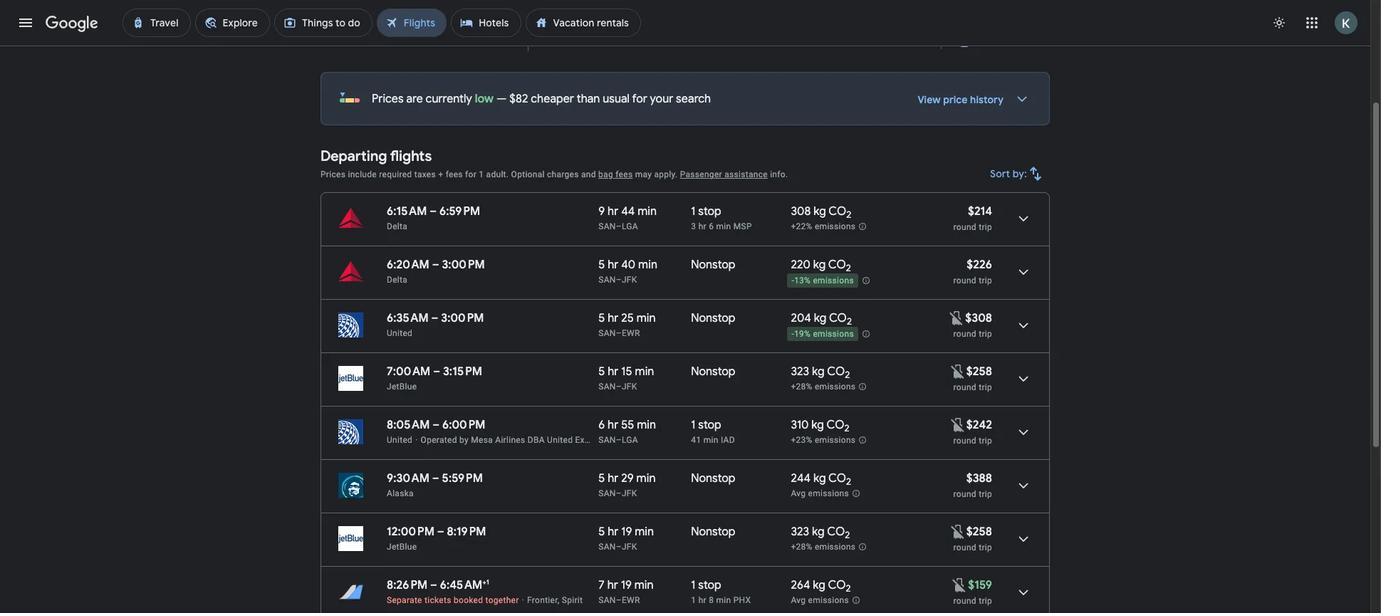 Task type: vqa. For each thing, say whether or not it's contained in the screenshot.
"business"
no



Task type: locate. For each thing, give the bounding box(es) containing it.
6 right 3
[[709, 222, 714, 232]]

5 left 25
[[599, 311, 605, 326]]

0 vertical spatial +28%
[[791, 382, 813, 392]]

Arrival time: 3:00 PM. text field
[[442, 258, 485, 272]]

2 inside 310 kg co 2
[[845, 423, 850, 435]]

+28% for 5 hr 15 min
[[791, 382, 813, 392]]

1 horizontal spatial prices
[[372, 92, 404, 106]]

are
[[406, 92, 423, 106]]

hr for 9 hr 44 min
[[608, 204, 619, 219]]

0 vertical spatial 19
[[621, 525, 632, 539]]

find the best price region
[[321, 19, 1050, 61]]

1 vertical spatial 323 kg co 2
[[791, 525, 850, 542]]

kg for 9 hr 44 min
[[814, 204, 826, 219]]

co up +22% emissions
[[829, 204, 847, 219]]

$242
[[966, 418, 992, 432]]

5
[[599, 258, 605, 272], [599, 311, 605, 326], [599, 365, 605, 379], [599, 472, 605, 486], [599, 525, 605, 539]]

1 vertical spatial 1 stop flight. element
[[691, 418, 721, 435]]

1 vertical spatial this price for this flight doesn't include overhead bin access. if you need a carry-on bag, use the bags filter to update prices. image
[[949, 363, 967, 380]]

2 stop from the top
[[698, 418, 721, 432]]

by:
[[1013, 167, 1027, 180]]

kg right 244
[[813, 472, 826, 486]]

2 5 from the top
[[599, 311, 605, 326]]

min inside '7 hr 19 min san – ewr'
[[635, 578, 654, 593]]

6 trip from the top
[[979, 489, 992, 499]]

hr inside 5 hr 15 min san – jfk
[[608, 365, 619, 379]]

united down the departure time: 6:35 am. text box
[[387, 328, 413, 338]]

co up +23% emissions
[[827, 418, 845, 432]]

2 lga from the top
[[622, 435, 638, 445]]

– inside 6 hr 55 min san – lga
[[616, 435, 622, 445]]

8 san from the top
[[599, 596, 616, 606]]

dates
[[564, 31, 591, 44]]

– inside '7 hr 19 min san – ewr'
[[616, 596, 622, 606]]

hr for 5 hr 15 min
[[608, 365, 619, 379]]

2 round from the top
[[954, 276, 977, 286]]

san for 9 hr 44 min
[[599, 222, 616, 232]]

3 nonstop flight. element from the top
[[691, 365, 736, 381]]

2 $258 from the top
[[967, 525, 992, 539]]

2 nonstop flight. element from the top
[[691, 311, 736, 328]]

trip down $258 text field
[[979, 383, 992, 393]]

delta for 6:20 am
[[387, 275, 408, 285]]

kg up -19% emissions
[[814, 311, 827, 326]]

kg inside 264 kg co 2
[[813, 578, 826, 593]]

kg down -19% emissions
[[812, 365, 825, 379]]

6 inside 6 hr 55 min san – lga
[[599, 418, 605, 432]]

Departure time: 8:05 AM. text field
[[387, 418, 430, 432]]

6:45 am
[[440, 578, 483, 593]]

2 down -19% emissions
[[845, 369, 850, 381]]

323
[[791, 365, 809, 379], [791, 525, 809, 539]]

+28% emissions
[[791, 382, 856, 392], [791, 542, 856, 552]]

1 stop flight. element up 3
[[691, 204, 721, 221]]

hr inside 5 hr 19 min san – jfk
[[608, 525, 619, 539]]

0 vertical spatial +28% emissions
[[791, 382, 856, 392]]

co for 5 hr 15 min
[[827, 365, 845, 379]]

2 for 6 hr 55 min
[[845, 423, 850, 435]]

$214 round trip
[[954, 204, 992, 232]]

total duration 9 hr 44 min. element
[[599, 204, 691, 221]]

hr for 5 hr 25 min
[[608, 311, 619, 326]]

– down the total duration 5 hr 19 min. element
[[616, 542, 622, 552]]

5 for 5 hr 29 min
[[599, 472, 605, 486]]

$388 round trip
[[954, 472, 992, 499]]

1 vertical spatial +28%
[[791, 542, 813, 552]]

flight details. leaves san diego international airport at 9:30 am on thursday, november 23 and arrives at john f. kennedy international airport at 5:59 pm on thursday, november 23. image
[[1007, 469, 1041, 503]]

19 down 5 hr 29 min san – jfk
[[621, 525, 632, 539]]

$258 left flight details. leaves san diego international airport at 7:00 am on thursday, november 23 and arrives at john f. kennedy international airport at 3:15 pm on thursday, november 23. image
[[967, 365, 992, 379]]

– down 44
[[616, 222, 622, 232]]

ewr inside '7 hr 19 min san – ewr'
[[622, 596, 640, 606]]

1 5 from the top
[[599, 258, 605, 272]]

+23%
[[791, 435, 813, 445]]

0 vertical spatial delta
[[387, 222, 408, 232]]

hr right 7
[[607, 578, 618, 593]]

lga for 44
[[622, 222, 638, 232]]

prices for prices include required taxes + fees for 1 adult. optional charges and bag fees may apply. passenger assistance
[[321, 170, 346, 180]]

passenger
[[680, 170, 722, 180]]

1 vertical spatial +28% emissions
[[791, 542, 856, 552]]

– down 40
[[616, 275, 622, 285]]

your
[[650, 92, 673, 106]]

7 round from the top
[[954, 543, 977, 553]]

1 vertical spatial 19
[[621, 578, 632, 593]]

- down '220'
[[792, 276, 794, 286]]

5 inside 5 hr 29 min san – jfk
[[599, 472, 605, 486]]

jetblue
[[387, 382, 417, 392], [387, 542, 417, 552]]

emissions up 264 kg co 2
[[815, 542, 856, 552]]

kg down 244 kg co 2 on the bottom
[[812, 525, 825, 539]]

1 avg emissions from the top
[[791, 489, 849, 499]]

any
[[543, 31, 561, 44]]

avg
[[791, 489, 806, 499], [791, 596, 806, 606]]

leaves san diego international airport at 6:35 am on thursday, november 23 and arrives at newark liberty international airport at 3:00 pm on thursday, november 23. element
[[387, 311, 484, 326]]

2 +28% from the top
[[791, 542, 813, 552]]

1 vertical spatial avg emissions
[[791, 596, 849, 606]]

jetblue down departure time: 12:00 pm. text box
[[387, 542, 417, 552]]

5 inside 5 hr 19 min san – jfk
[[599, 525, 605, 539]]

1 horizontal spatial +
[[483, 578, 486, 587]]

2 jfk from the top
[[622, 382, 637, 392]]

emissions
[[815, 222, 856, 232], [813, 276, 854, 286], [813, 329, 854, 339], [815, 382, 856, 392], [815, 435, 856, 445], [808, 489, 849, 499], [815, 542, 856, 552], [808, 596, 849, 606]]

kg for 5 hr 40 min
[[813, 258, 826, 272]]

+28% emissions for 5 hr 19 min
[[791, 542, 856, 552]]

2 up -13% emissions
[[846, 262, 851, 274]]

delta inside 6:15 am – 6:59 pm delta
[[387, 222, 408, 232]]

1 lga from the top
[[622, 222, 638, 232]]

3:00 pm
[[442, 258, 485, 272], [441, 311, 484, 326]]

emissions for 5 hr 19 min
[[815, 542, 856, 552]]

2 jetblue from the top
[[387, 542, 417, 552]]

san inside 5 hr 29 min san – jfk
[[599, 489, 616, 499]]

– left 8:19 pm text field
[[437, 525, 444, 539]]

layover (1 of 1) is a 1 hr 8 min layover at phoenix sky harbor international airport in phoenix. element
[[691, 595, 784, 606]]

0 vertical spatial 6
[[709, 222, 714, 232]]

1 vertical spatial delta
[[387, 275, 408, 285]]

min for 6 hr 55 min
[[637, 418, 656, 432]]

1 up 3
[[691, 204, 696, 219]]

phx
[[734, 596, 751, 606]]

1 vertical spatial 3:00 pm
[[441, 311, 484, 326]]

– down the 15
[[616, 382, 622, 392]]

2 ewr from the top
[[622, 596, 640, 606]]

8:26 pm
[[387, 578, 428, 593]]

0 vertical spatial 323
[[791, 365, 809, 379]]

departing flights main content
[[321, 19, 1050, 613]]

stop for 7 hr 19 min
[[698, 578, 721, 593]]

1 vertical spatial stop
[[698, 418, 721, 432]]

0 vertical spatial jetblue
[[387, 382, 417, 392]]

emissions down 244 kg co 2 on the bottom
[[808, 489, 849, 499]]

san for 6 hr 55 min
[[599, 435, 616, 445]]

jfk for 29
[[622, 489, 637, 499]]

2 vertical spatial 1 stop flight. element
[[691, 578, 721, 595]]

trip inside the $226 round trip
[[979, 276, 992, 286]]

co for 5 hr 40 min
[[828, 258, 846, 272]]

hr right 3
[[699, 222, 707, 232]]

1 vertical spatial prices
[[321, 170, 346, 180]]

19%
[[794, 329, 811, 339]]

san inside 5 hr 25 min san – ewr
[[599, 328, 616, 338]]

– inside 5 hr 15 min san – jfk
[[616, 382, 622, 392]]

– inside 5 hr 25 min san – ewr
[[616, 328, 622, 338]]

1 vertical spatial avg
[[791, 596, 806, 606]]

jetblue inside 12:00 pm – 8:19 pm jetblue
[[387, 542, 417, 552]]

0 horizontal spatial fees
[[446, 170, 463, 180]]

+ right taxes
[[438, 170, 443, 180]]

4 nonstop flight. element from the top
[[691, 472, 736, 488]]

5 hr 19 min san – jfk
[[599, 525, 654, 552]]

hr inside 6 hr 55 min san – lga
[[608, 418, 619, 432]]

1 round from the top
[[954, 222, 977, 232]]

3 trip from the top
[[979, 329, 992, 339]]

1 323 from the top
[[791, 365, 809, 379]]

nov
[[427, 31, 446, 44]]

2 trip from the top
[[979, 276, 992, 286]]

5 nonstop flight. element from the top
[[691, 525, 736, 541]]

Arrival time: 3:15 PM. text field
[[443, 365, 482, 379]]

– inside 6:20 am – 3:00 pm delta
[[432, 258, 439, 272]]

1 nonstop from the top
[[691, 258, 736, 272]]

and
[[581, 170, 596, 180]]

this price for this flight doesn't include overhead bin access. if you need a carry-on bag, use the bags filter to update prices. image down $388 round trip
[[949, 523, 967, 540]]

2 nonstop from the top
[[691, 311, 736, 326]]

trip down $308
[[979, 329, 992, 339]]

co inside 308 kg co 2
[[829, 204, 847, 219]]

alaska
[[387, 489, 414, 499]]

flight details. leaves san diego international airport at 6:20 am on thursday, november 23 and arrives at john f. kennedy international airport at 3:00 pm on thursday, november 23. image
[[1007, 255, 1041, 289]]

this price for this flight doesn't include overhead bin access. if you need a carry-on bag, use the bags filter to update prices. image for $159
[[951, 577, 968, 594]]

3 5 from the top
[[599, 365, 605, 379]]

1 vertical spatial jetblue
[[387, 542, 417, 552]]

ewr inside 5 hr 25 min san – ewr
[[622, 328, 640, 338]]

kg right the 264
[[813, 578, 826, 593]]

1 ewr from the top
[[622, 328, 640, 338]]

19 inside 5 hr 19 min san – jfk
[[621, 525, 632, 539]]

388 US dollars text field
[[966, 472, 992, 486]]

round trip down 258 us dollars text box
[[954, 543, 992, 553]]

avg down the 264
[[791, 596, 806, 606]]

2 fees from the left
[[616, 170, 633, 180]]

kg for 6 hr 55 min
[[812, 418, 824, 432]]

7 trip from the top
[[979, 543, 992, 553]]

min inside 1 stop 41 min iad
[[704, 435, 719, 445]]

jfk down 40
[[622, 275, 637, 285]]

min right 29
[[637, 472, 656, 486]]

united
[[387, 328, 413, 338], [387, 435, 413, 445], [547, 435, 573, 445]]

san down total duration 5 hr 25 min. element
[[599, 328, 616, 338]]

1 left adult.
[[479, 170, 484, 180]]

san
[[599, 222, 616, 232], [599, 275, 616, 285], [599, 328, 616, 338], [599, 382, 616, 392], [599, 435, 616, 445], [599, 489, 616, 499], [599, 542, 616, 552], [599, 596, 616, 606]]

– right 6:20 am text field
[[432, 258, 439, 272]]

323 down 19%
[[791, 365, 809, 379]]

2 323 from the top
[[791, 525, 809, 539]]

2 vertical spatial this price for this flight doesn't include overhead bin access. if you need a carry-on bag, use the bags filter to update prices. image
[[949, 523, 967, 540]]

separate tickets booked together. this trip includes tickets from multiple airlines. missed connections may be protected by kiwi.com.. element
[[387, 596, 519, 606]]

1 - from the top
[[792, 276, 794, 286]]

1 vertical spatial $258
[[967, 525, 992, 539]]

+22% emissions
[[791, 222, 856, 232]]

+28% for 5 hr 19 min
[[791, 542, 813, 552]]

1 vertical spatial 6
[[599, 418, 605, 432]]

Arrival time: 8:19 PM. text field
[[447, 525, 486, 539]]

fees right bag
[[616, 170, 633, 180]]

1 horizontal spatial 6
[[709, 222, 714, 232]]

323 up the 264
[[791, 525, 809, 539]]

trip down 226 us dollars text field
[[979, 276, 992, 286]]

prices are currently low — $82 cheaper than usual for your search
[[372, 92, 711, 106]]

co inside 310 kg co 2
[[827, 418, 845, 432]]

leaves san diego international airport at 8:05 am on thursday, november 23 and arrives at laguardia airport at 6:00 pm on thursday, november 23. element
[[387, 418, 486, 432]]

– inside 6:15 am – 6:59 pm delta
[[430, 204, 437, 219]]

308 US dollars text field
[[965, 311, 992, 326]]

7 san from the top
[[599, 542, 616, 552]]

$226
[[967, 258, 992, 272]]

1 +28% emissions from the top
[[791, 382, 856, 392]]

jfk down 29
[[622, 489, 637, 499]]

5 inside 5 hr 25 min san – ewr
[[599, 311, 605, 326]]

emissions for 5 hr 15 min
[[815, 382, 856, 392]]

min inside 1 stop 1 hr 8 min phx
[[716, 596, 731, 606]]

co inside 204 kg co 2
[[829, 311, 847, 326]]

2 round trip from the top
[[954, 383, 992, 393]]

4 5 from the top
[[599, 472, 605, 486]]

ewr down 25
[[622, 328, 640, 338]]

for left your
[[632, 92, 647, 106]]

emissions down 264 kg co 2
[[808, 596, 849, 606]]

5 round trip from the top
[[954, 596, 992, 606]]

– right the departure time: 6:35 am. text box
[[431, 311, 438, 326]]

stop up layover (1 of 1) is a 3 hr 6 min layover at minneapolis–saint paul international airport in minneapolis. element
[[698, 204, 721, 219]]

3:00 pm inside 6:35 am – 3:00 pm united
[[441, 311, 484, 326]]

1 jfk from the top
[[622, 275, 637, 285]]

1 up 41 on the bottom of the page
[[691, 418, 696, 432]]

0 vertical spatial stop
[[698, 204, 721, 219]]

stop inside 1 stop 41 min iad
[[698, 418, 721, 432]]

kg inside 308 kg co 2
[[814, 204, 826, 219]]

0 vertical spatial +
[[438, 170, 443, 180]]

2 +28% emissions from the top
[[791, 542, 856, 552]]

–
[[430, 204, 437, 219], [616, 222, 622, 232], [432, 258, 439, 272], [616, 275, 622, 285], [431, 311, 438, 326], [616, 328, 622, 338], [433, 365, 440, 379], [616, 382, 622, 392], [433, 418, 440, 432], [616, 435, 622, 445], [432, 472, 439, 486], [616, 489, 622, 499], [437, 525, 444, 539], [616, 542, 622, 552], [430, 578, 437, 593], [616, 596, 622, 606]]

0 vertical spatial avg
[[791, 489, 806, 499]]

this price for this flight doesn't include overhead bin access. if you need a carry-on bag, use the bags filter to update prices. image down $308 text box
[[949, 363, 967, 380]]

leaves san diego international airport at 6:20 am on thursday, november 23 and arrives at john f. kennedy international airport at 3:00 pm on thursday, november 23. element
[[387, 258, 485, 272]]

+28% up 310
[[791, 382, 813, 392]]

sort by:
[[990, 167, 1027, 180]]

-
[[792, 276, 794, 286], [792, 329, 794, 339]]

this price for this flight doesn't include overhead bin access. if you need a carry-on bag, use the bags filter to update prices. image
[[948, 310, 965, 327], [949, 363, 967, 380], [949, 523, 967, 540]]

san down 'total duration 5 hr 40 min.' element
[[599, 275, 616, 285]]

0 vertical spatial ewr
[[622, 328, 640, 338]]

2 inside 308 kg co 2
[[847, 209, 852, 221]]

3 round trip from the top
[[954, 436, 992, 446]]

2 inside 244 kg co 2
[[846, 476, 851, 488]]

hr inside '7 hr 19 min san – ewr'
[[607, 578, 618, 593]]

kg inside '220 kg co 2'
[[813, 258, 826, 272]]

emissions for 7 hr 19 min
[[808, 596, 849, 606]]

hr left 55
[[608, 418, 619, 432]]

Departure time: 6:15 AM. text field
[[387, 204, 427, 219]]

flight details. leaves san diego international airport at 6:35 am on thursday, november 23 and arrives at newark liberty international airport at 3:00 pm on thursday, november 23. image
[[1007, 308, 1041, 343]]

1 vertical spatial this price for this flight doesn't include overhead bin access. if you need a carry-on bag, use the bags filter to update prices. image
[[951, 577, 968, 594]]

this price for this flight doesn't include overhead bin access. if you need a carry-on bag, use the bags filter to update prices. image for 5 hr 25 min
[[948, 310, 965, 327]]

san for 5 hr 29 min
[[599, 489, 616, 499]]

departing flights
[[321, 147, 432, 165]]

2 inside 204 kg co 2
[[847, 316, 852, 328]]

co for 7 hr 19 min
[[828, 578, 846, 593]]

this price for this flight doesn't include overhead bin access. if you need a carry-on bag, use the bags filter to update prices. image for 5 hr 15 min
[[949, 363, 967, 380]]

+28% up the 264
[[791, 542, 813, 552]]

hr inside 9 hr 44 min san – lga
[[608, 204, 619, 219]]

1 vertical spatial ewr
[[622, 596, 640, 606]]

hr for 7 hr 19 min
[[607, 578, 618, 593]]

244
[[791, 472, 811, 486]]

– inside 6:35 am – 3:00 pm united
[[431, 311, 438, 326]]

round trip down the 242 us dollars text box
[[954, 436, 992, 446]]

round inside $388 round trip
[[954, 489, 977, 499]]

track
[[345, 31, 371, 44]]

5 for 5 hr 40 min
[[599, 258, 605, 272]]

san inside 5 hr 15 min san – jfk
[[599, 382, 616, 392]]

5 san from the top
[[599, 435, 616, 445]]

1 $258 from the top
[[967, 365, 992, 379]]

san inside 5 hr 19 min san – jfk
[[599, 542, 616, 552]]

min inside 5 hr 25 min san – ewr
[[637, 311, 656, 326]]

4 round from the top
[[954, 383, 977, 393]]

2 up +23% emissions
[[845, 423, 850, 435]]

$258 for 5 hr 15 min
[[967, 365, 992, 379]]

emissions for 6 hr 55 min
[[815, 435, 856, 445]]

4 round trip from the top
[[954, 543, 992, 553]]

19 inside '7 hr 19 min san – ewr'
[[621, 578, 632, 593]]

1 vertical spatial for
[[465, 170, 477, 180]]

stop for 6 hr 55 min
[[698, 418, 721, 432]]

None search field
[[321, 0, 1050, 12]]

kg up -13% emissions
[[813, 258, 826, 272]]

6 san from the top
[[599, 489, 616, 499]]

hr left 25
[[608, 311, 619, 326]]

min inside 9 hr 44 min san – lga
[[638, 204, 657, 219]]

3 stop from the top
[[698, 578, 721, 593]]

kg inside 244 kg co 2
[[813, 472, 826, 486]]

5 hr 25 min san – ewr
[[599, 311, 656, 338]]

san inside 5 hr 40 min san – jfk
[[599, 275, 616, 285]]

charges
[[547, 170, 579, 180]]

3 round from the top
[[954, 329, 977, 339]]

view
[[918, 93, 941, 106]]

jfk inside 5 hr 40 min san – jfk
[[622, 275, 637, 285]]

2 inside 264 kg co 2
[[846, 583, 851, 595]]

1 vertical spatial lga
[[622, 435, 638, 445]]

prices down departing
[[321, 170, 346, 180]]

1 323 kg co 2 from the top
[[791, 365, 850, 381]]

1 jetblue from the top
[[387, 382, 417, 392]]

Arrival time: 5:59 PM. text field
[[442, 472, 483, 486]]

41
[[691, 435, 701, 445]]

round trip
[[954, 329, 992, 339], [954, 383, 992, 393], [954, 436, 992, 446], [954, 543, 992, 553], [954, 596, 992, 606]]

5 down 5 hr 29 min san – jfk
[[599, 525, 605, 539]]

min right 8
[[716, 596, 731, 606]]

+
[[438, 170, 443, 180], [483, 578, 486, 587]]

9
[[599, 204, 605, 219]]

2 323 kg co 2 from the top
[[791, 525, 850, 542]]

round trip down $258 text field
[[954, 383, 992, 393]]

Departure time: 6:35 AM. text field
[[387, 311, 429, 326]]

1 avg from the top
[[791, 489, 806, 499]]

min inside 5 hr 40 min san – jfk
[[638, 258, 658, 272]]

round down 258 us dollars text box
[[954, 543, 977, 553]]

264 kg co 2
[[791, 578, 851, 595]]

nonstop flight. element for 5 hr 15 min
[[691, 365, 736, 381]]

4 jfk from the top
[[622, 542, 637, 552]]

dba
[[528, 435, 545, 445]]

25
[[621, 311, 634, 326]]

leaves san diego international airport at 12:00 pm on thursday, november 23 and arrives at john f. kennedy international airport at 8:19 pm on thursday, november 23. element
[[387, 525, 486, 539]]

6 inside 1 stop 3 hr 6 min msp
[[709, 222, 714, 232]]

trip down the $388
[[979, 489, 992, 499]]

1 fees from the left
[[446, 170, 463, 180]]

1 stop 41 min iad
[[691, 418, 735, 445]]

stop inside 1 stop 3 hr 6 min msp
[[698, 204, 721, 219]]

min inside 5 hr 15 min san – jfk
[[635, 365, 654, 379]]

1 san from the top
[[599, 222, 616, 232]]

co up -13% emissions
[[828, 258, 846, 272]]

search
[[676, 92, 711, 106]]

prices
[[373, 31, 403, 44]]

2 up +22% emissions
[[847, 209, 852, 221]]

trip down $159 text box
[[979, 596, 992, 606]]

0 vertical spatial this price for this flight doesn't include overhead bin access. if you need a carry-on bag, use the bags filter to update prices. image
[[948, 310, 965, 327]]

min for 7 hr 19 min
[[635, 578, 654, 593]]

0 vertical spatial $258
[[967, 365, 992, 379]]

8:19 pm
[[447, 525, 486, 539]]

3 san from the top
[[599, 328, 616, 338]]

currently
[[426, 92, 472, 106]]

separate tickets booked together
[[387, 596, 519, 606]]

0 vertical spatial lga
[[622, 222, 638, 232]]

min inside 5 hr 19 min san – jfk
[[635, 525, 654, 539]]

+23% emissions
[[791, 435, 856, 445]]

2 avg emissions from the top
[[791, 596, 849, 606]]

stop inside 1 stop 1 hr 8 min phx
[[698, 578, 721, 593]]

jfk inside 5 hr 15 min san – jfk
[[622, 382, 637, 392]]

fees right taxes
[[446, 170, 463, 180]]

min inside 6 hr 55 min san – lga
[[637, 418, 656, 432]]

san for 5 hr 15 min
[[599, 382, 616, 392]]

1 1 stop flight. element from the top
[[691, 204, 721, 221]]

min
[[638, 204, 657, 219], [716, 222, 731, 232], [638, 258, 658, 272], [637, 311, 656, 326], [635, 365, 654, 379], [637, 418, 656, 432], [704, 435, 719, 445], [637, 472, 656, 486], [635, 525, 654, 539], [635, 578, 654, 593], [716, 596, 731, 606]]

total duration 6 hr 55 min. element
[[599, 418, 691, 435]]

min right 25
[[637, 311, 656, 326]]

1 stop flight. element up 41 on the bottom of the page
[[691, 418, 721, 435]]

avg emissions for 264
[[791, 596, 849, 606]]

co down -19% emissions
[[827, 365, 845, 379]]

1 vertical spatial +
[[483, 578, 486, 587]]

hr inside 5 hr 29 min san – jfk
[[608, 472, 619, 486]]

prices
[[372, 92, 404, 106], [321, 170, 346, 180]]

$258
[[967, 365, 992, 379], [967, 525, 992, 539]]

+28% emissions for 5 hr 15 min
[[791, 382, 856, 392]]

co inside 244 kg co 2
[[829, 472, 846, 486]]

min for 5 hr 19 min
[[635, 525, 654, 539]]

san down total duration 6 hr 55 min. element
[[599, 435, 616, 445]]

hr inside 1 stop 3 hr 6 min msp
[[699, 222, 707, 232]]

co for 9 hr 44 min
[[829, 204, 847, 219]]

jfk for 19
[[622, 542, 637, 552]]

round down $308
[[954, 329, 977, 339]]

kg inside 204 kg co 2
[[814, 311, 827, 326]]

min for 5 hr 29 min
[[637, 472, 656, 486]]

departing
[[321, 147, 387, 165]]

min down 5 hr 29 min san – jfk
[[635, 525, 654, 539]]

leaves san diego international airport at 7:00 am on thursday, november 23 and arrives at john f. kennedy international airport at 3:15 pm on thursday, november 23. element
[[387, 365, 482, 379]]

1 stop flight. element for 7 hr 19 min
[[691, 578, 721, 595]]

2 right 244
[[846, 476, 851, 488]]

co right 244
[[829, 472, 846, 486]]

6:20 am
[[387, 258, 429, 272]]

round down $214 text field
[[954, 222, 977, 232]]

round down 226 us dollars text field
[[954, 276, 977, 286]]

emissions down '220 kg co 2'
[[813, 276, 854, 286]]

min right 44
[[638, 204, 657, 219]]

emissions for 5 hr 29 min
[[808, 489, 849, 499]]

kg up +23% emissions
[[812, 418, 824, 432]]

Arrival time: 6:45 AM on  Friday, November 24. text field
[[440, 578, 489, 593]]

5 round from the top
[[954, 436, 977, 446]]

total duration 5 hr 15 min. element
[[599, 365, 691, 381]]

3:00 pm inside 6:20 am – 3:00 pm delta
[[442, 258, 485, 272]]

jetblue inside the 7:00 am – 3:15 pm jetblue
[[387, 382, 417, 392]]

min inside 5 hr 29 min san – jfk
[[637, 472, 656, 486]]

0 vertical spatial prices
[[372, 92, 404, 106]]

2 for 5 hr 29 min
[[846, 476, 851, 488]]

flight details. leaves san diego international airport at 12:00 pm on thursday, november 23 and arrives at john f. kennedy international airport at 8:19 pm on thursday, november 23. image
[[1007, 522, 1041, 556]]

lga inside 6 hr 55 min san – lga
[[622, 435, 638, 445]]

 image
[[522, 596, 524, 606]]

1 round trip from the top
[[954, 329, 992, 339]]

min right 55
[[637, 418, 656, 432]]

0 vertical spatial 3:00 pm
[[442, 258, 485, 272]]

1 delta from the top
[[387, 222, 408, 232]]

for
[[632, 92, 647, 106], [465, 170, 477, 180]]

5 inside 5 hr 40 min san – jfk
[[599, 258, 605, 272]]

min for 9 hr 44 min
[[638, 204, 657, 219]]

emissions for 9 hr 44 min
[[815, 222, 856, 232]]

3 nonstop from the top
[[691, 365, 736, 379]]

1 stop flight. element
[[691, 204, 721, 221], [691, 418, 721, 435], [691, 578, 721, 595]]

fees
[[446, 170, 463, 180], [616, 170, 633, 180]]

0 vertical spatial 1 stop flight. element
[[691, 204, 721, 221]]

1 nonstop flight. element from the top
[[691, 258, 736, 274]]

2 for 7 hr 19 min
[[846, 583, 851, 595]]

5 nonstop from the top
[[691, 525, 736, 539]]

1 trip from the top
[[979, 222, 992, 232]]

0 vertical spatial 323 kg co 2
[[791, 365, 850, 381]]

1 inside the 8:26 pm – 6:45 am + 1
[[486, 578, 489, 587]]

ewr for 19
[[622, 596, 640, 606]]

15
[[621, 365, 632, 379]]

0 vertical spatial -
[[792, 276, 794, 286]]

1 +28% from the top
[[791, 382, 813, 392]]

jfk for 40
[[622, 275, 637, 285]]

3 1 stop flight. element from the top
[[691, 578, 721, 595]]

8 trip from the top
[[979, 596, 992, 606]]

san inside '7 hr 19 min san – ewr'
[[599, 596, 616, 606]]

2 avg from the top
[[791, 596, 806, 606]]

hr inside 5 hr 40 min san – jfk
[[608, 258, 619, 272]]

323 kg co 2 for 5 hr 15 min
[[791, 365, 850, 381]]

avg emissions
[[791, 489, 849, 499], [791, 596, 849, 606]]

san down the total duration 5 hr 29 min. element
[[599, 489, 616, 499]]

san inside 9 hr 44 min san – lga
[[599, 222, 616, 232]]

kg inside 310 kg co 2
[[812, 418, 824, 432]]

nonstop flight. element
[[691, 258, 736, 274], [691, 311, 736, 328], [691, 365, 736, 381], [691, 472, 736, 488], [691, 525, 736, 541]]

5 5 from the top
[[599, 525, 605, 539]]

this price for this flight doesn't include overhead bin access. if you need a carry-on bag, use the bags filter to update prices. image
[[949, 416, 966, 433], [951, 577, 968, 594]]

co inside '220 kg co 2'
[[828, 258, 846, 272]]

5 for 5 hr 15 min
[[599, 365, 605, 379]]

0 vertical spatial for
[[632, 92, 647, 106]]

323 kg co 2 down -19% emissions
[[791, 365, 850, 381]]

2 1 stop flight. element from the top
[[691, 418, 721, 435]]

trip inside $388 round trip
[[979, 489, 992, 499]]

operated
[[421, 435, 457, 445]]

jetblue down departure time: 7:00 am. text box
[[387, 382, 417, 392]]

5:59 pm
[[442, 472, 483, 486]]

san for 5 hr 25 min
[[599, 328, 616, 338]]

6 up express
[[599, 418, 605, 432]]

1 horizontal spatial fees
[[616, 170, 633, 180]]

$258 left flight details. leaves san diego international airport at 12:00 pm on thursday, november 23 and arrives at john f. kennedy international airport at 8:19 pm on thursday, november 23. icon
[[967, 525, 992, 539]]

jfk inside 5 hr 19 min san – jfk
[[622, 542, 637, 552]]

2 inside '220 kg co 2'
[[846, 262, 851, 274]]

0 vertical spatial avg emissions
[[791, 489, 849, 499]]

jfk inside 5 hr 29 min san – jfk
[[622, 489, 637, 499]]

round inside $214 round trip
[[954, 222, 977, 232]]

– left the 5:59 pm
[[432, 472, 439, 486]]

kg for 7 hr 19 min
[[813, 578, 826, 593]]

4 nonstop from the top
[[691, 472, 736, 486]]

than
[[577, 92, 600, 106]]

san inside 6 hr 55 min san – lga
[[599, 435, 616, 445]]

- down '204'
[[792, 329, 794, 339]]

2 delta from the top
[[387, 275, 408, 285]]

1 vertical spatial -
[[792, 329, 794, 339]]

delta inside 6:20 am – 3:00 pm delta
[[387, 275, 408, 285]]

hr inside 5 hr 25 min san – ewr
[[608, 311, 619, 326]]

hr for 6 hr 55 min
[[608, 418, 619, 432]]

19 for 5
[[621, 525, 632, 539]]

co inside 264 kg co 2
[[828, 578, 846, 593]]

204 kg co 2
[[791, 311, 852, 328]]

jfk down the 15
[[622, 382, 637, 392]]

co
[[829, 204, 847, 219], [828, 258, 846, 272], [829, 311, 847, 326], [827, 365, 845, 379], [827, 418, 845, 432], [829, 472, 846, 486], [827, 525, 845, 539], [828, 578, 846, 593]]

san down total duration 5 hr 15 min. element
[[599, 382, 616, 392]]

co for 5 hr 29 min
[[829, 472, 846, 486]]

3 jfk from the top
[[622, 489, 637, 499]]

5 inside 5 hr 15 min san – jfk
[[599, 365, 605, 379]]

0 horizontal spatial 6
[[599, 418, 605, 432]]

2 for 5 hr 15 min
[[845, 369, 850, 381]]

4 san from the top
[[599, 382, 616, 392]]

1 vertical spatial 323
[[791, 525, 809, 539]]

6 round from the top
[[954, 489, 977, 499]]

0 horizontal spatial prices
[[321, 170, 346, 180]]

2 san from the top
[[599, 275, 616, 285]]

2 - from the top
[[792, 329, 794, 339]]

– inside 5 hr 29 min san – jfk
[[616, 489, 622, 499]]

323 for 5 hr 19 min
[[791, 525, 809, 539]]

1 stop from the top
[[698, 204, 721, 219]]

co down 244 kg co 2 on the bottom
[[827, 525, 845, 539]]

1
[[479, 170, 484, 180], [691, 204, 696, 219], [691, 418, 696, 432], [486, 578, 489, 587], [691, 578, 696, 593], [691, 596, 696, 606]]

delta
[[387, 222, 408, 232], [387, 275, 408, 285]]

round down the $388
[[954, 489, 977, 499]]

-13% emissions
[[792, 276, 854, 286]]

hr left 40
[[608, 258, 619, 272]]

lga inside 9 hr 44 min san – lga
[[622, 222, 638, 232]]

2 vertical spatial stop
[[698, 578, 721, 593]]

co up -19% emissions
[[829, 311, 847, 326]]

0 vertical spatial this price for this flight doesn't include overhead bin access. if you need a carry-on bag, use the bags filter to update prices. image
[[949, 416, 966, 433]]

apply.
[[654, 170, 678, 180]]

242 US dollars text field
[[966, 418, 992, 432]]

+ up booked
[[483, 578, 486, 587]]

6
[[709, 222, 714, 232], [599, 418, 605, 432]]

round trip for 5 hr 19 min
[[954, 543, 992, 553]]



Task type: describe. For each thing, give the bounding box(es) containing it.
emissions down 204 kg co 2
[[813, 329, 854, 339]]

total duration 5 hr 40 min. element
[[599, 258, 691, 274]]

1 left 8
[[691, 596, 696, 606]]

1 inside 1 stop 41 min iad
[[691, 418, 696, 432]]

6:35 am – 3:00 pm united
[[387, 311, 484, 338]]

prices for prices are currently low — $82 cheaper than usual for your search
[[372, 92, 404, 106]]

nonstop for 5 hr 25 min
[[691, 311, 736, 326]]

8:05 am
[[387, 418, 430, 432]]

323 kg co 2 for 5 hr 19 min
[[791, 525, 850, 542]]

jetblue for 12:00 pm
[[387, 542, 417, 552]]

258 US dollars text field
[[967, 365, 992, 379]]

flight details. leaves san diego international airport at 8:26 pm on thursday, november 23 and arrives at newark liberty international airport at 6:45 am on friday, november 24. image
[[1007, 576, 1041, 610]]

7 hr 19 min san – ewr
[[599, 578, 654, 606]]

stop for 9 hr 44 min
[[698, 204, 721, 219]]

Arrival time: 3:00 PM. text field
[[441, 311, 484, 326]]

assistance
[[725, 170, 768, 180]]

244 kg co 2
[[791, 472, 851, 488]]

226 US dollars text field
[[967, 258, 992, 272]]

2 for 9 hr 44 min
[[847, 209, 852, 221]]

min for 5 hr 25 min
[[637, 311, 656, 326]]

layover (1 of 1) is a 3 hr 6 min layover at minneapolis–saint paul international airport in minneapolis. element
[[691, 221, 784, 232]]

+22%
[[791, 222, 813, 232]]

0 horizontal spatial for
[[465, 170, 477, 180]]

– inside 5 hr 40 min san – jfk
[[616, 275, 622, 285]]

change appearance image
[[1262, 6, 1297, 40]]

$308
[[965, 311, 992, 326]]

together
[[486, 596, 519, 606]]

5 hr 40 min san – jfk
[[599, 258, 658, 285]]

kg for 5 hr 25 min
[[814, 311, 827, 326]]

1 stop flight. element for 9 hr 44 min
[[691, 204, 721, 221]]

8
[[709, 596, 714, 606]]

159 US dollars text field
[[968, 578, 992, 593]]

united right dba
[[547, 435, 573, 445]]

1 up layover (1 of 1) is a 1 hr 8 min layover at phoenix sky harbor international airport in phoenix. element
[[691, 578, 696, 593]]

kg for 5 hr 15 min
[[812, 365, 825, 379]]

total duration 5 hr 19 min. element
[[599, 525, 691, 541]]

310
[[791, 418, 809, 432]]

– inside 9:30 am – 5:59 pm alaska
[[432, 472, 439, 486]]

united down the 8:05 am text box
[[387, 435, 413, 445]]

any dates
[[543, 31, 591, 44]]

$214
[[968, 204, 992, 219]]

view price history image
[[1005, 82, 1039, 116]]

msp
[[734, 222, 752, 232]]

may
[[635, 170, 652, 180]]

jfk for 15
[[622, 382, 637, 392]]

264
[[791, 578, 810, 593]]

round trip for 7 hr 19 min
[[954, 596, 992, 606]]

323 for 5 hr 15 min
[[791, 365, 809, 379]]

trip inside $214 round trip
[[979, 222, 992, 232]]

nov 23 – 29
[[427, 31, 481, 44]]

7:00 am
[[387, 365, 431, 379]]

round trip for 6 hr 55 min
[[954, 436, 992, 446]]

– up the operated
[[433, 418, 440, 432]]

19 for 7
[[621, 578, 632, 593]]

Departure time: 9:30 AM. text field
[[387, 472, 430, 486]]

8 round from the top
[[954, 596, 977, 606]]

nonstop flight. element for 5 hr 25 min
[[691, 311, 736, 328]]

leaves san diego international airport at 9:30 am on thursday, november 23 and arrives at john f. kennedy international airport at 5:59 pm on thursday, november 23. element
[[387, 472, 483, 486]]

hr for 5 hr 19 min
[[608, 525, 619, 539]]

$226 round trip
[[954, 258, 992, 286]]

Departure time: 8:26 PM. text field
[[387, 578, 428, 593]]

leaves san diego international airport at 6:15 am on thursday, november 23 and arrives at laguardia airport at 6:59 pm on thursday, november 23. element
[[387, 204, 480, 219]]

min for 5 hr 40 min
[[638, 258, 658, 272]]

kg for 5 hr 29 min
[[813, 472, 826, 486]]

ewr for 25
[[622, 328, 640, 338]]

6:20 am – 3:00 pm delta
[[387, 258, 485, 285]]

lga for 55
[[622, 435, 638, 445]]

nonstop for 5 hr 19 min
[[691, 525, 736, 539]]

4 trip from the top
[[979, 383, 992, 393]]

23 – 29
[[449, 31, 481, 44]]

san for 7 hr 19 min
[[599, 596, 616, 606]]

5 trip from the top
[[979, 436, 992, 446]]

history
[[970, 93, 1004, 106]]

operated by mesa airlines dba united express
[[421, 435, 607, 445]]

layover (1 of 1) is a 41 min layover at dulles international airport in washington. element
[[691, 435, 784, 446]]

2 for 5 hr 25 min
[[847, 316, 852, 328]]

nonstop for 5 hr 40 min
[[691, 258, 736, 272]]

united inside 6:35 am – 3:00 pm united
[[387, 328, 413, 338]]

1 horizontal spatial for
[[632, 92, 647, 106]]

Arrival time: 6:00 PM. text field
[[442, 418, 486, 432]]

1 stop 3 hr 6 min msp
[[691, 204, 752, 232]]

2 for 5 hr 40 min
[[846, 262, 851, 274]]

round inside the $226 round trip
[[954, 276, 977, 286]]

– inside 5 hr 19 min san – jfk
[[616, 542, 622, 552]]

5 hr 15 min san – jfk
[[599, 365, 654, 392]]

nonstop for 5 hr 29 min
[[691, 472, 736, 486]]

nonstop for 5 hr 15 min
[[691, 365, 736, 379]]

6:15 am – 6:59 pm delta
[[387, 204, 480, 232]]

1 stop 1 hr 8 min phx
[[691, 578, 751, 606]]

total duration 5 hr 29 min. element
[[599, 472, 691, 488]]

$258 for 5 hr 19 min
[[967, 525, 992, 539]]

bag
[[598, 170, 613, 180]]

usual
[[603, 92, 630, 106]]

- for 220
[[792, 276, 794, 286]]

round trip for 5 hr 25 min
[[954, 329, 992, 339]]

308 kg co 2
[[791, 204, 852, 221]]

delta for 6:15 am
[[387, 222, 408, 232]]

– inside 9 hr 44 min san – lga
[[616, 222, 622, 232]]

0 horizontal spatial +
[[438, 170, 443, 180]]

separate
[[387, 596, 422, 606]]

$388
[[966, 472, 992, 486]]

cheaper
[[531, 92, 574, 106]]

flight details. leaves san diego international airport at 6:15 am on thursday, november 23 and arrives at laguardia airport at 6:59 pm on thursday, november 23. image
[[1007, 202, 1041, 236]]

$159
[[968, 578, 992, 593]]

2 for 5 hr 19 min
[[845, 529, 850, 542]]

214 US dollars text field
[[968, 204, 992, 219]]

$82
[[510, 92, 528, 106]]

12:00 pm
[[387, 525, 435, 539]]

220 kg co 2
[[791, 258, 851, 274]]

optional
[[511, 170, 545, 180]]

1 inside 1 stop 3 hr 6 min msp
[[691, 204, 696, 219]]

co for 5 hr 19 min
[[827, 525, 845, 539]]

spirit
[[562, 596, 583, 606]]

airlines
[[495, 435, 525, 445]]

Departure time: 6:20 AM. text field
[[387, 258, 429, 272]]

—
[[496, 92, 507, 106]]

8:05 am – 6:00 pm
[[387, 418, 486, 432]]

leaves san diego international airport at 8:26 pm on thursday, november 23 and arrives at newark liberty international airport at 6:45 am on friday, november 24. element
[[387, 578, 489, 593]]

9:30 am
[[387, 472, 430, 486]]

frontier,
[[527, 596, 560, 606]]

booked
[[454, 596, 483, 606]]

– inside 12:00 pm – 8:19 pm jetblue
[[437, 525, 444, 539]]

5 for 5 hr 25 min
[[599, 311, 605, 326]]

avg emissions for 244
[[791, 489, 849, 499]]

- for 204
[[792, 329, 794, 339]]

9:30 am – 5:59 pm alaska
[[387, 472, 483, 499]]

avg for 264
[[791, 596, 806, 606]]

310 kg co 2
[[791, 418, 850, 435]]

204
[[791, 311, 811, 326]]

3:00 pm for 6:20 am
[[442, 258, 485, 272]]

prices include required taxes + fees for 1 adult. optional charges and bag fees may apply. passenger assistance
[[321, 170, 768, 180]]

kg for 5 hr 19 min
[[812, 525, 825, 539]]

9 hr 44 min san – lga
[[599, 204, 657, 232]]

total duration 7 hr 19 min. element
[[599, 578, 691, 595]]

Departure time: 7:00 AM. text field
[[387, 365, 431, 379]]

san for 5 hr 19 min
[[599, 542, 616, 552]]

nonstop flight. element for 5 hr 29 min
[[691, 472, 736, 488]]

flight details. leaves san diego international airport at 8:05 am on thursday, november 23 and arrives at laguardia airport at 6:00 pm on thursday, november 23. image
[[1007, 415, 1041, 450]]

learn more about tracked prices image
[[406, 31, 419, 44]]

this price for this flight doesn't include overhead bin access. if you need a carry-on bag, use the bags filter to update prices. image for $242
[[949, 416, 966, 433]]

nonstop flight. element for 5 hr 40 min
[[691, 258, 736, 274]]

flights
[[390, 147, 432, 165]]

Departure time: 12:00 PM. text field
[[387, 525, 435, 539]]

sort
[[990, 167, 1011, 180]]

– inside the 8:26 pm – 6:45 am + 1
[[430, 578, 437, 593]]

main menu image
[[17, 14, 34, 31]]

flight details. leaves san diego international airport at 7:00 am on thursday, november 23 and arrives at john f. kennedy international airport at 3:15 pm on thursday, november 23. image
[[1007, 362, 1041, 396]]

3:15 pm
[[443, 365, 482, 379]]

low
[[475, 92, 494, 106]]

– inside the 7:00 am – 3:15 pm jetblue
[[433, 365, 440, 379]]

1 stop flight. element for 6 hr 55 min
[[691, 418, 721, 435]]

min inside 1 stop 3 hr 6 min msp
[[716, 222, 731, 232]]

+ inside the 8:26 pm – 6:45 am + 1
[[483, 578, 486, 587]]

8:26 pm – 6:45 am + 1
[[387, 578, 489, 593]]

san for 5 hr 40 min
[[599, 275, 616, 285]]

7:00 am – 3:15 pm jetblue
[[387, 365, 482, 392]]

7
[[599, 578, 605, 593]]

bag fees button
[[598, 170, 633, 180]]

13%
[[794, 276, 811, 286]]

tickets
[[425, 596, 451, 606]]

Arrival time: 6:59 PM. text field
[[440, 204, 480, 219]]

track prices
[[345, 31, 403, 44]]

12:00 pm – 8:19 pm jetblue
[[387, 525, 486, 552]]

258 US dollars text field
[[967, 525, 992, 539]]

-19% emissions
[[792, 329, 854, 339]]

min for 1 stop
[[704, 435, 719, 445]]

avg for 244
[[791, 489, 806, 499]]

308
[[791, 204, 811, 219]]

jetblue for 7:00 am
[[387, 382, 417, 392]]

taxes
[[414, 170, 436, 180]]

6:35 am
[[387, 311, 429, 326]]

hr for 5 hr 40 min
[[608, 258, 619, 272]]

6:15 am
[[387, 204, 427, 219]]

55
[[621, 418, 634, 432]]

round trip for 5 hr 15 min
[[954, 383, 992, 393]]

6:00 pm
[[442, 418, 486, 432]]

hr inside 1 stop 1 hr 8 min phx
[[699, 596, 707, 606]]

hr for 5 hr 29 min
[[608, 472, 619, 486]]

3
[[691, 222, 696, 232]]

220
[[791, 258, 811, 272]]

iad
[[721, 435, 735, 445]]

include
[[348, 170, 377, 180]]

co for 6 hr 55 min
[[827, 418, 845, 432]]

this price for this flight doesn't include overhead bin access. if you need a carry-on bag, use the bags filter to update prices. image for 5 hr 19 min
[[949, 523, 967, 540]]

total duration 5 hr 25 min. element
[[599, 311, 691, 328]]



